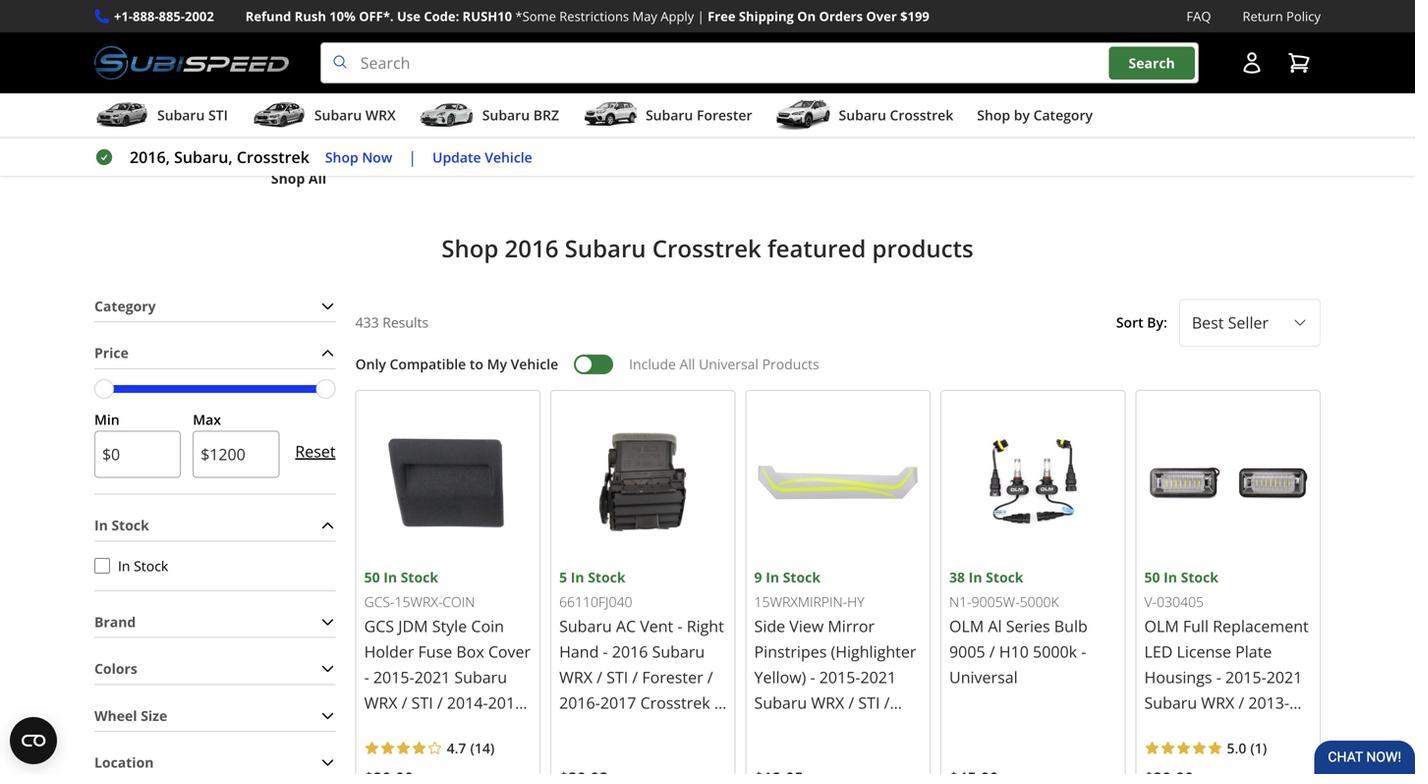 Task type: locate. For each thing, give the bounding box(es) containing it.
olm down n1-
[[949, 615, 984, 637]]

forester down the holder on the bottom left of page
[[364, 718, 425, 739]]

1 horizontal spatial (
[[1250, 739, 1255, 757]]

| left free
[[697, 7, 704, 25]]

sti down fuse
[[411, 692, 433, 713]]

brz left the 5.0
[[1184, 718, 1213, 739]]

new products link
[[660, 62, 755, 89]]

n1-
[[949, 593, 972, 611]]

2013- inside 50 in stock gcs-15wrx-coin gcs jdm style coin holder fuse box cover - 2015-2021 subaru wrx / sti / 2014-2018 forester / 2013-2017 crosstrek / 2017-2020 impreza
[[439, 718, 480, 739]]

2002
[[185, 7, 214, 25]]

1 horizontal spatial 2020
[[1144, 718, 1180, 739]]

1 vertical spatial impreza
[[364, 769, 424, 774]]

new up subaru brz
[[488, 71, 519, 89]]

Max text field
[[193, 431, 280, 478]]

sti inside dropdown button
[[208, 106, 228, 124]]

0 horizontal spatial 2017
[[480, 718, 516, 739]]

0 vertical spatial shop all link
[[884, 123, 940, 145]]

2 horizontal spatial 2017
[[795, 718, 831, 739]]

2014- inside 50 in stock gcs-15wrx-coin gcs jdm style coin holder fuse box cover - 2015-2021 subaru wrx / sti / 2014-2018 forester / 2013-2017 crosstrek / 2017-2020 impreza
[[447, 692, 488, 713]]

( right the 5.0
[[1250, 739, 1255, 757]]

wrx inside subaru wrx dropdown button
[[365, 106, 396, 124]]

2017 for 2013-
[[795, 718, 831, 739]]

9 in stock 15wrxmirpin-hy side view mirror pinstripes (highlighter yellow) - 2015-2021 subaru wrx / sti / 2013-2017 crosstrek
[[754, 568, 916, 739]]

1 vertical spatial in stock
[[118, 557, 168, 575]]

wrx down hand
[[559, 667, 593, 688]]

| right the now in the top of the page
[[408, 147, 417, 168]]

9005
[[949, 641, 985, 662]]

crosstrek inside 50 in stock v-030405 olm full replacement led license plate housings - 2015-2021 subaru wrx / 2013- 2020 brz / 2014-2018 forester / 2016-2021 crosstrek / 201
[[1144, 769, 1214, 774]]

2 vertical spatial all
[[680, 355, 695, 373]]

reset
[[295, 441, 336, 462]]

pinstripes
[[754, 641, 827, 662]]

2015- inside 5 in stock 66110fj040 subaru ac vent - right hand - 2016 subaru wrx / sti / forester / 2016-2017 crosstrek / 2015-2016 impreza
[[559, 718, 600, 739]]

2018 down cover
[[488, 692, 524, 713]]

2017 down yellow)
[[795, 718, 831, 739]]

2021
[[414, 667, 450, 688], [860, 667, 896, 688], [1266, 667, 1302, 688], [1261, 743, 1296, 764]]

- down license
[[1216, 667, 1221, 688]]

a subaru wrx thumbnail image image
[[251, 100, 306, 130]]

-
[[677, 615, 683, 637], [603, 641, 608, 662], [1081, 641, 1086, 662], [364, 667, 369, 688], [810, 667, 815, 688], [1216, 667, 1221, 688]]

wrx down housings
[[1201, 692, 1234, 713]]

1 ) from the left
[[490, 739, 495, 757]]

in right 9
[[766, 568, 779, 586]]

2 50 from the left
[[1144, 568, 1160, 586]]

forester inside 5 in stock 66110fj040 subaru ac vent - right hand - 2016 subaru wrx / sti / forester / 2016-2017 crosstrek / 2015-2016 impreza
[[642, 667, 703, 688]]

forester
[[697, 106, 752, 124], [642, 667, 703, 688], [364, 718, 425, 739], [1144, 743, 1206, 764]]

new
[[488, 71, 519, 89], [660, 71, 691, 89]]

sti inside 5 in stock 66110fj040 subaru ac vent - right hand - 2016 subaru wrx / sti / forester / 2016-2017 crosstrek / 2015-2016 impreza
[[606, 667, 628, 688]]

open widget image
[[10, 717, 57, 765]]

2017-
[[448, 743, 489, 764]]

shop inside suspension chassis bracing suspension linkage steering shop all
[[271, 169, 305, 188]]

in right "38"
[[969, 568, 982, 586]]

) right the 5.0
[[1263, 739, 1267, 757]]

shop left by on the right of page
[[977, 106, 1010, 124]]

stock up 15wrx-
[[401, 568, 438, 586]]

1 vertical spatial shop all link
[[271, 168, 326, 190]]

50 up gcs-
[[364, 568, 380, 586]]

1 olm from the left
[[949, 615, 984, 637]]

2017 for 2016-
[[600, 692, 636, 713]]

( right the 4.7
[[470, 739, 475, 757]]

2014- inside 50 in stock v-030405 olm full replacement led license plate housings - 2015-2021 subaru wrx / 2013- 2020 brz / 2014-2018 forester / 2016-2021 crosstrek / 201
[[1227, 718, 1268, 739]]

gcs jdm style coin holder fuse box cover - 2015-2021 subaru wrx / sti / 2014-2018 forester / 2013-2017 crosstrek / 2017-2020 impreza image
[[364, 399, 532, 566]]

shop for shop 2016 subaru crosstrek featured products
[[442, 232, 499, 264]]

shop down update vehicle button at the top left of the page
[[442, 232, 499, 264]]

1 horizontal spatial 2016-
[[1219, 743, 1261, 764]]

impreza inside 5 in stock 66110fj040 subaru ac vent - right hand - 2016 subaru wrx / sti / forester / 2016-2017 crosstrek / 2015-2016 impreza
[[640, 718, 700, 739]]

crosstrek inside the subaru crosstrek dropdown button
[[890, 106, 953, 124]]

- down the holder on the bottom left of page
[[364, 667, 369, 688]]

0 vertical spatial impreza
[[640, 718, 700, 739]]

subaru ac vent - right hand - 2016 subaru wrx / sti / forester / 2016-2017 crosstrek / 2015-2016 impreza image
[[559, 399, 727, 566]]

in inside 50 in stock v-030405 olm full replacement led license plate housings - 2015-2021 subaru wrx / 2013- 2020 brz / 2014-2018 forester / 2016-2021 crosstrek / 201
[[1164, 568, 1177, 586]]

search input field
[[320, 42, 1199, 84]]

in up 030405
[[1164, 568, 1177, 586]]

1 vertical spatial vehicle
[[511, 355, 558, 373]]

) for 2021
[[1263, 739, 1267, 757]]

1 vertical spatial 2018
[[1268, 718, 1304, 739]]

2015- down hand
[[559, 718, 600, 739]]

shop by category
[[977, 106, 1093, 124]]

faq link
[[1187, 6, 1211, 27]]

location button
[[94, 748, 336, 774]]

gcs
[[364, 615, 394, 637]]

sti down ac
[[606, 667, 628, 688]]

50 inside 50 in stock v-030405 olm full replacement led license plate housings - 2015-2021 subaru wrx / 2013- 2020 brz / 2014-2018 forester / 2016-2021 crosstrek / 201
[[1144, 568, 1160, 586]]

new up subaru forester 'dropdown button'
[[660, 71, 691, 89]]

minimum slider
[[94, 379, 114, 399]]

in stock up "in stock" button
[[94, 516, 149, 535]]

2014- for subaru
[[447, 692, 488, 713]]

2015- down plate
[[1225, 667, 1266, 688]]

(
[[470, 739, 475, 757], [1250, 739, 1255, 757]]

stock for olm full replacement led license plate housings - 2015-2021 subaru wrx / 2013- 2020 brz / 2014-2018 forester / 2016-2021 crosstrek / 201
[[1181, 568, 1219, 586]]

restrictions
[[559, 7, 629, 25]]

2018 for 2021
[[1268, 718, 1304, 739]]

gcs-
[[364, 593, 395, 611]]

1 horizontal spatial )
[[1263, 739, 1267, 757]]

olm
[[949, 615, 984, 637], [1144, 615, 1179, 637]]

0 vertical spatial universal
[[699, 355, 759, 373]]

sti inside 9 in stock 15wrxmirpin-hy side view mirror pinstripes (highlighter yellow) - 2015-2021 subaru wrx / sti / 2013-2017 crosstrek
[[858, 692, 880, 713]]

1 horizontal spatial |
[[697, 7, 704, 25]]

2018
[[488, 692, 524, 713], [1268, 718, 1304, 739]]

50 inside 50 in stock gcs-15wrx-coin gcs jdm style coin holder fuse box cover - 2015-2021 subaru wrx / sti / 2014-2018 forester / 2013-2017 crosstrek / 2017-2020 impreza
[[364, 568, 380, 586]]

1 new from the left
[[488, 71, 519, 89]]

2015-
[[373, 667, 414, 688], [819, 667, 860, 688], [1225, 667, 1266, 688], [559, 718, 600, 739]]

subaru inside 'dropdown button'
[[646, 106, 693, 124]]

february
[[422, 71, 485, 89]]

2021 down (highlighter at bottom
[[860, 667, 896, 688]]

) right '2017-'
[[490, 739, 495, 757]]

50 for gcs jdm style coin holder fuse box cover - 2015-2021 subaru wrx / sti / 2014-2018 forester / 2013-2017 crosstrek / 2017-2020 impreza
[[364, 568, 380, 586]]

in for olm al series bulb 9005 / h10 5000k - universal
[[969, 568, 982, 586]]

2015- down (highlighter at bottom
[[819, 667, 860, 688]]

brz down february new products
[[533, 106, 559, 124]]

crosstrek inside 9 in stock 15wrxmirpin-hy side view mirror pinstripes (highlighter yellow) - 2015-2021 subaru wrx / sti / 2013-2017 crosstrek
[[835, 718, 905, 739]]

select... image
[[1292, 315, 1308, 331]]

1 horizontal spatial new
[[660, 71, 691, 89]]

2014- up 4.7 ( 14 )
[[447, 692, 488, 713]]

2014- down plate
[[1227, 718, 1268, 739]]

right
[[687, 615, 724, 637]]

in up gcs-
[[383, 568, 397, 586]]

button image
[[1240, 51, 1264, 75]]

15wrx-
[[395, 593, 443, 611]]

2015- down the holder on the bottom left of page
[[373, 667, 414, 688]]

vehicle right my
[[511, 355, 558, 373]]

brz
[[533, 106, 559, 124], [1184, 718, 1213, 739]]

0 horizontal spatial brz
[[533, 106, 559, 124]]

1 vertical spatial 2016-
[[1219, 743, 1261, 764]]

2013- up 1
[[1248, 692, 1289, 713]]

in for olm full replacement led license plate housings - 2015-2021 subaru wrx / 2013- 2020 brz / 2014-2018 forester / 2016-2021 crosstrek / 201
[[1164, 568, 1177, 586]]

hy
[[847, 593, 864, 611]]

subaru inside 9 in stock 15wrxmirpin-hy side view mirror pinstripes (highlighter yellow) - 2015-2021 subaru wrx / sti / 2013-2017 crosstrek
[[754, 692, 807, 713]]

0 vertical spatial in stock
[[94, 516, 149, 535]]

shop down the garage link on the top right
[[884, 124, 918, 143]]

0 vertical spatial 2016-
[[559, 692, 600, 713]]

all inside suspension chassis bracing suspension linkage steering shop all
[[309, 169, 326, 188]]

universal right include
[[699, 355, 759, 373]]

5 in stock 66110fj040 subaru ac vent - right hand - 2016 subaru wrx / sti / forester / 2016-2017 crosstrek / 2015-2016 impreza
[[559, 568, 724, 739]]

subispeed logo image
[[94, 42, 289, 84]]

shop all link down steering link
[[271, 168, 326, 190]]

- right yellow)
[[810, 667, 815, 688]]

0 horizontal spatial impreza
[[364, 769, 424, 774]]

sti down (highlighter at bottom
[[858, 692, 880, 713]]

2016, subaru, crosstrek
[[130, 147, 309, 168]]

sti up 2016, subaru, crosstrek
[[208, 106, 228, 124]]

1 horizontal spatial impreza
[[640, 718, 700, 739]]

2 ( from the left
[[1250, 739, 1255, 757]]

shop down linkage
[[325, 148, 358, 166]]

433 results
[[355, 313, 429, 332]]

only compatible to my vehicle
[[355, 355, 558, 373]]

in right "in stock" button
[[118, 557, 130, 575]]

0 horizontal spatial 2016-
[[559, 692, 600, 713]]

0 horizontal spatial 50
[[364, 568, 380, 586]]

stock inside 50 in stock v-030405 olm full replacement led license plate housings - 2015-2021 subaru wrx / 2013- 2020 brz / 2014-2018 forester / 2016-2021 crosstrek / 201
[[1181, 568, 1219, 586]]

2 horizontal spatial 2013-
[[1248, 692, 1289, 713]]

2021 inside 50 in stock gcs-15wrx-coin gcs jdm style coin holder fuse box cover - 2015-2021 subaru wrx / sti / 2014-2018 forester / 2013-2017 crosstrek / 2017-2020 impreza
[[414, 667, 450, 688]]

stock inside 5 in stock 66110fj040 subaru ac vent - right hand - 2016 subaru wrx / sti / forester / 2016-2017 crosstrek / 2015-2016 impreza
[[588, 568, 626, 586]]

2018 inside 50 in stock v-030405 olm full replacement led license plate housings - 2015-2021 subaru wrx / 2013- 2020 brz / 2014-2018 forester / 2016-2021 crosstrek / 201
[[1268, 718, 1304, 739]]

2018 inside 50 in stock gcs-15wrx-coin gcs jdm style coin holder fuse box cover - 2015-2021 subaru wrx / sti / 2014-2018 forester / 2013-2017 crosstrek / 2017-2020 impreza
[[488, 692, 524, 713]]

impreza inside 50 in stock gcs-15wrx-coin gcs jdm style coin holder fuse box cover - 2015-2021 subaru wrx / sti / 2014-2018 forester / 2013-2017 crosstrek / 2017-2020 impreza
[[364, 769, 424, 774]]

1 vertical spatial universal
[[949, 667, 1018, 688]]

in inside 5 in stock 66110fj040 subaru ac vent - right hand - 2016 subaru wrx / sti / forester / 2016-2017 crosstrek / 2015-2016 impreza
[[571, 568, 584, 586]]

*some
[[515, 7, 556, 25]]

apply
[[661, 7, 694, 25]]

2013- inside 9 in stock 15wrxmirpin-hy side view mirror pinstripes (highlighter yellow) - 2015-2021 subaru wrx / sti / 2013-2017 crosstrek
[[754, 718, 795, 739]]

in inside 50 in stock gcs-15wrx-coin gcs jdm style coin holder fuse box cover - 2015-2021 subaru wrx / sti / 2014-2018 forester / 2013-2017 crosstrek / 2017-2020 impreza
[[383, 568, 397, 586]]

h10
[[999, 641, 1029, 662]]

0 horizontal spatial products
[[523, 71, 584, 89]]

2020
[[1144, 718, 1180, 739], [489, 743, 525, 764]]

forester down vent
[[642, 667, 703, 688]]

stock down "min" text field
[[112, 516, 149, 535]]

0 horizontal spatial )
[[490, 739, 495, 757]]

1 vertical spatial 2014-
[[1227, 718, 1268, 739]]

5.0 ( 1 )
[[1227, 739, 1267, 757]]

5
[[559, 568, 567, 586]]

- right hand
[[603, 641, 608, 662]]

refund
[[245, 7, 291, 25]]

0 vertical spatial 2014-
[[447, 692, 488, 713]]

suspension up chassis bracing link
[[260, 71, 338, 89]]

search button
[[1109, 47, 1195, 79]]

1 horizontal spatial 2017
[[600, 692, 636, 713]]

9
[[754, 568, 762, 586]]

38
[[949, 568, 965, 586]]

stock inside 50 in stock gcs-15wrx-coin gcs jdm style coin holder fuse box cover - 2015-2021 subaru wrx / sti / 2014-2018 forester / 2013-2017 crosstrek / 2017-2020 impreza
[[401, 568, 438, 586]]

sti
[[208, 106, 228, 124], [606, 667, 628, 688], [411, 692, 433, 713], [858, 692, 880, 713]]

universal down 9005
[[949, 667, 1018, 688]]

wrx down the holder on the bottom left of page
[[364, 692, 397, 713]]

stock inside 9 in stock 15wrxmirpin-hy side view mirror pinstripes (highlighter yellow) - 2015-2021 subaru wrx / sti / 2013-2017 crosstrek
[[783, 568, 821, 586]]

return
[[1243, 7, 1283, 25]]

olm inside 38 in stock n1-9005w-5000k olm al series bulb 9005 / h10 5000k - universal
[[949, 615, 984, 637]]

2020 right the 4.7
[[489, 743, 525, 764]]

1 horizontal spatial 2014-
[[1227, 718, 1268, 739]]

stock for subaru ac vent - right hand - 2016 subaru wrx / sti / forester / 2016-2017 crosstrek / 2015-2016 impreza
[[588, 568, 626, 586]]

in right 5
[[571, 568, 584, 586]]

subaru forester button
[[583, 97, 752, 137]]

wheel size
[[94, 706, 167, 725]]

0 horizontal spatial universal
[[699, 355, 759, 373]]

crosstrek inside 50 in stock gcs-15wrx-coin gcs jdm style coin holder fuse box cover - 2015-2021 subaru wrx / sti / 2014-2018 forester / 2013-2017 crosstrek / 2017-2020 impreza
[[364, 743, 434, 764]]

stock for gcs jdm style coin holder fuse box cover - 2015-2021 subaru wrx / sti / 2014-2018 forester / 2013-2017 crosstrek / 2017-2020 impreza
[[401, 568, 438, 586]]

1 horizontal spatial all
[[680, 355, 695, 373]]

in for side view mirror pinstripes (highlighter yellow) - 2015-2021 subaru wrx / sti / 2013-2017 crosstrek
[[766, 568, 779, 586]]

shop all link down the garage link on the top right
[[884, 123, 940, 145]]

all down garage
[[922, 124, 940, 143]]

In Stock button
[[94, 558, 110, 574]]

2017 inside 9 in stock 15wrxmirpin-hy side view mirror pinstripes (highlighter yellow) - 2015-2021 subaru wrx / sti / 2013-2017 crosstrek
[[795, 718, 831, 739]]

return policy link
[[1243, 6, 1321, 27]]

shop all link for shop
[[884, 123, 940, 145]]

0 vertical spatial |
[[697, 7, 704, 25]]

885-
[[159, 7, 185, 25]]

wrx up the now in the top of the page
[[365, 106, 396, 124]]

2020 inside 50 in stock v-030405 olm full replacement led license plate housings - 2015-2021 subaru wrx / 2013- 2020 brz / 2014-2018 forester / 2016-2021 crosstrek / 201
[[1144, 718, 1180, 739]]

1 horizontal spatial shop all link
[[884, 123, 940, 145]]

2015- inside 9 in stock 15wrxmirpin-hy side view mirror pinstripes (highlighter yellow) - 2015-2021 subaru wrx / sti / 2013-2017 crosstrek
[[819, 667, 860, 688]]

1 horizontal spatial 2018
[[1268, 718, 1304, 739]]

forester inside 50 in stock gcs-15wrx-coin gcs jdm style coin holder fuse box cover - 2015-2021 subaru wrx / sti / 2014-2018 forester / 2013-2017 crosstrek / 2017-2020 impreza
[[364, 718, 425, 739]]

all right include
[[680, 355, 695, 373]]

- down bulb
[[1081, 641, 1086, 662]]

in inside 9 in stock 15wrxmirpin-hy side view mirror pinstripes (highlighter yellow) - 2015-2021 subaru wrx / sti / 2013-2017 crosstrek
[[766, 568, 779, 586]]

wrx down pinstripes
[[811, 692, 844, 713]]

category button
[[94, 291, 336, 321]]

1 ( from the left
[[470, 739, 475, 757]]

0 vertical spatial all
[[922, 124, 940, 143]]

0 horizontal spatial 2018
[[488, 692, 524, 713]]

1 horizontal spatial 2013-
[[754, 718, 795, 739]]

0 vertical spatial vehicle
[[485, 148, 532, 166]]

1 horizontal spatial brz
[[1184, 718, 1213, 739]]

policy
[[1286, 7, 1321, 25]]

+1-888-885-2002 link
[[114, 6, 214, 27]]

all down steering link
[[309, 169, 326, 188]]

2021 down fuse
[[414, 667, 450, 688]]

shop all link
[[884, 123, 940, 145], [271, 168, 326, 190]]

vehicle down subaru brz
[[485, 148, 532, 166]]

shop inside shop now link
[[325, 148, 358, 166]]

1 vertical spatial brz
[[1184, 718, 1213, 739]]

2016- inside 5 in stock 66110fj040 subaru ac vent - right hand - 2016 subaru wrx / sti / forester / 2016-2017 crosstrek / 2015-2016 impreza
[[559, 692, 600, 713]]

brand
[[94, 613, 136, 631]]

0 horizontal spatial new
[[488, 71, 519, 89]]

) for 2017
[[490, 739, 495, 757]]

shop down steering link
[[271, 169, 305, 188]]

all
[[922, 124, 940, 143], [309, 169, 326, 188], [680, 355, 695, 373]]

holder
[[364, 641, 414, 662]]

extra savings link
[[1071, 62, 1162, 89]]

0 horizontal spatial 2013-
[[439, 718, 480, 739]]

0 horizontal spatial olm
[[949, 615, 984, 637]]

stock up '15wrxmirpin-'
[[783, 568, 821, 586]]

2017 down ac
[[600, 692, 636, 713]]

over
[[866, 7, 897, 25]]

9005w-
[[972, 593, 1020, 611]]

0 vertical spatial brz
[[533, 106, 559, 124]]

extra savings
[[1071, 71, 1162, 89]]

- inside 9 in stock 15wrxmirpin-hy side view mirror pinstripes (highlighter yellow) - 2015-2021 subaru wrx / sti / 2013-2017 crosstrek
[[810, 667, 815, 688]]

1 vertical spatial 2020
[[489, 743, 525, 764]]

- inside 38 in stock n1-9005w-5000k olm al series bulb 9005 / h10 5000k - universal
[[1081, 641, 1086, 662]]

forester left the 5.0
[[1144, 743, 1206, 764]]

5.0
[[1227, 739, 1246, 757]]

0 horizontal spatial 2014-
[[447, 692, 488, 713]]

0 vertical spatial 2018
[[488, 692, 524, 713]]

0 vertical spatial 2020
[[1144, 718, 1180, 739]]

suspension down chassis
[[235, 119, 309, 137]]

code:
[[424, 7, 459, 25]]

|
[[697, 7, 704, 25], [408, 147, 417, 168]]

stock up 030405
[[1181, 568, 1219, 586]]

linkage
[[313, 119, 362, 137]]

mirror
[[828, 615, 875, 637]]

shop inside shop by category dropdown button
[[977, 106, 1010, 124]]

2013-
[[1248, 692, 1289, 713], [439, 718, 480, 739], [754, 718, 795, 739]]

crosstrek inside 5 in stock 66110fj040 subaru ac vent - right hand - 2016 subaru wrx / sti / forester / 2016-2017 crosstrek / 2015-2016 impreza
[[640, 692, 710, 713]]

use
[[397, 7, 421, 25]]

only
[[355, 355, 386, 373]]

2 ) from the left
[[1263, 739, 1267, 757]]

0 horizontal spatial shop all link
[[271, 168, 326, 190]]

brz inside 50 in stock v-030405 olm full replacement led license plate housings - 2015-2021 subaru wrx / 2013- 2020 brz / 2014-2018 forester / 2016-2021 crosstrek / 201
[[1184, 718, 1213, 739]]

the garage link
[[875, 95, 949, 117]]

vehicle
[[485, 148, 532, 166], [511, 355, 558, 373]]

in up "in stock" button
[[94, 516, 108, 535]]

february new products link
[[422, 62, 584, 89]]

stock up 66110fj040
[[588, 568, 626, 586]]

0 horizontal spatial |
[[408, 147, 417, 168]]

2017 inside 5 in stock 66110fj040 subaru ac vent - right hand - 2016 subaru wrx / sti / forester / 2016-2017 crosstrek / 2015-2016 impreza
[[600, 692, 636, 713]]

- inside 50 in stock gcs-15wrx-coin gcs jdm style coin holder fuse box cover - 2015-2021 subaru wrx / sti / 2014-2018 forester / 2013-2017 crosstrek / 2017-2020 impreza
[[364, 667, 369, 688]]

1 horizontal spatial products
[[694, 71, 755, 89]]

1 vertical spatial |
[[408, 147, 417, 168]]

brz inside subaru brz dropdown button
[[533, 106, 559, 124]]

1 50 from the left
[[364, 568, 380, 586]]

2013- up the 4.7
[[439, 718, 480, 739]]

subaru inside 50 in stock v-030405 olm full replacement led license plate housings - 2015-2021 subaru wrx / 2013- 2020 brz / 2014-2018 forester / 2016-2021 crosstrek / 201
[[1144, 692, 1197, 713]]

0 horizontal spatial 2020
[[489, 743, 525, 764]]

2 olm from the left
[[1144, 615, 1179, 637]]

0 horizontal spatial all
[[309, 169, 326, 188]]

in inside 38 in stock n1-9005w-5000k olm al series bulb 9005 / h10 5000k - universal
[[969, 568, 982, 586]]

2017 up 14 on the left bottom
[[480, 718, 516, 739]]

)
[[490, 739, 495, 757], [1263, 739, 1267, 757]]

suspension chassis bracing suspension linkage steering shop all
[[235, 71, 362, 188]]

1 horizontal spatial olm
[[1144, 615, 1179, 637]]

1 horizontal spatial 50
[[1144, 568, 1160, 586]]

0 horizontal spatial (
[[470, 739, 475, 757]]

wrx inside 50 in stock gcs-15wrx-coin gcs jdm style coin holder fuse box cover - 2015-2021 subaru wrx / sti / 2014-2018 forester / 2013-2017 crosstrek / 2017-2020 impreza
[[364, 692, 397, 713]]

1 vertical spatial all
[[309, 169, 326, 188]]

2 horizontal spatial all
[[922, 124, 940, 143]]

( for 2013-
[[470, 739, 475, 757]]

2013- down yellow)
[[754, 718, 795, 739]]

2018 right 1
[[1268, 718, 1304, 739]]

new inside "link"
[[488, 71, 519, 89]]

crosstrek
[[890, 106, 953, 124], [237, 147, 309, 168], [652, 232, 761, 264], [640, 692, 710, 713], [835, 718, 905, 739], [364, 743, 434, 764], [1144, 769, 1214, 774]]

forester down new products at the top of the page
[[697, 106, 752, 124]]

1 horizontal spatial universal
[[949, 667, 1018, 688]]

2014- for /
[[1227, 718, 1268, 739]]

all inside lifestyle the garage shop all
[[922, 124, 940, 143]]

stock inside 38 in stock n1-9005w-5000k olm al series bulb 9005 / h10 5000k - universal
[[986, 568, 1023, 586]]

in stock right "in stock" button
[[118, 557, 168, 575]]

subaru wrx
[[314, 106, 396, 124]]

shop
[[977, 106, 1010, 124], [884, 124, 918, 143], [325, 148, 358, 166], [271, 169, 305, 188], [442, 232, 499, 264]]

olm up led
[[1144, 615, 1179, 637]]

impreza
[[640, 718, 700, 739], [364, 769, 424, 774]]

2020 down housings
[[1144, 718, 1180, 739]]

lifestyle the garage shop all
[[875, 71, 949, 143]]

stock up "9005w-"
[[986, 568, 1023, 586]]

refund rush 10% off*. use code: rush10 *some restrictions may apply | free shipping on orders over $199
[[245, 7, 930, 25]]

50 up v-
[[1144, 568, 1160, 586]]

2015- inside 50 in stock gcs-15wrx-coin gcs jdm style coin holder fuse box cover - 2015-2021 subaru wrx / sti / 2014-2018 forester / 2013-2017 crosstrek / 2017-2020 impreza
[[373, 667, 414, 688]]



Task type: vqa. For each thing, say whether or not it's contained in the screenshot.
Login to your Account
no



Task type: describe. For each thing, give the bounding box(es) containing it.
shop all link for suspension
[[271, 168, 326, 190]]

colors button
[[94, 654, 336, 684]]

side
[[754, 615, 785, 637]]

featured
[[767, 232, 866, 264]]

subaru sti button
[[94, 97, 228, 137]]

lifestyle
[[883, 71, 941, 89]]

shop inside lifestyle the garage shop all
[[884, 124, 918, 143]]

2013- inside 50 in stock v-030405 olm full replacement led license plate housings - 2015-2021 subaru wrx / 2013- 2020 brz / 2014-2018 forester / 2016-2021 crosstrek / 201
[[1248, 692, 1289, 713]]

full
[[1183, 615, 1209, 637]]

2 vertical spatial 2016
[[600, 718, 636, 739]]

size
[[141, 706, 167, 725]]

38 in stock n1-9005w-5000k olm al series bulb 9005 / h10 5000k - universal
[[949, 568, 1088, 688]]

off*.
[[359, 7, 394, 25]]

jdm
[[398, 615, 428, 637]]

stock inside dropdown button
[[112, 516, 149, 535]]

subaru wrx button
[[251, 97, 396, 137]]

2016- inside 50 in stock v-030405 olm full replacement led license plate housings - 2015-2021 subaru wrx / 2013- 2020 brz / 2014-2018 forester / 2016-2021 crosstrek / 201
[[1219, 743, 1261, 764]]

vent
[[640, 615, 673, 637]]

chassis bracing link
[[235, 95, 362, 117]]

2016,
[[130, 147, 170, 168]]

stock for olm al series bulb 9005 / h10 5000k - universal
[[986, 568, 1023, 586]]

2021 inside 9 in stock 15wrxmirpin-hy side view mirror pinstripes (highlighter yellow) - 2015-2021 subaru wrx / sti / 2013-2017 crosstrek
[[860, 667, 896, 688]]

style
[[432, 615, 467, 637]]

steering
[[272, 141, 325, 160]]

series
[[1006, 615, 1050, 637]]

0 vertical spatial suspension
[[260, 71, 338, 89]]

ac
[[616, 615, 636, 637]]

side view mirror pinstripes (highlighter yellow) - 2015-2021 subaru wrx / sti / 2013-2017 crosstrek image
[[754, 399, 922, 566]]

al
[[988, 615, 1002, 637]]

2 horizontal spatial products
[[762, 355, 819, 373]]

products
[[872, 232, 974, 264]]

category
[[94, 297, 156, 315]]

by
[[1014, 106, 1030, 124]]

2018 for 2017
[[488, 692, 524, 713]]

february new products
[[422, 71, 584, 89]]

stock for side view mirror pinstripes (highlighter yellow) - 2015-2021 subaru wrx / sti / 2013-2017 crosstrek
[[783, 568, 821, 586]]

a subaru crosstrek thumbnail image image
[[776, 100, 831, 130]]

1 vertical spatial 2016
[[612, 641, 648, 662]]

Min text field
[[94, 431, 181, 478]]

chassis
[[249, 96, 297, 115]]

suspension linkage link
[[235, 117, 362, 139]]

wrx inside 9 in stock 15wrxmirpin-hy side view mirror pinstripes (highlighter yellow) - 2015-2021 subaru wrx / sti / 2013-2017 crosstrek
[[811, 692, 844, 713]]

sort
[[1116, 313, 1144, 332]]

min
[[94, 410, 120, 429]]

coin
[[471, 615, 504, 637]]

extra
[[1071, 71, 1107, 89]]

wrx inside 5 in stock 66110fj040 subaru ac vent - right hand - 2016 subaru wrx / sti / forester / 2016-2017 crosstrek / 2015-2016 impreza
[[559, 667, 593, 688]]

in for subaru ac vent - right hand - 2016 subaru wrx / sti / forester / 2016-2017 crosstrek / 2015-2016 impreza
[[571, 568, 584, 586]]

hand
[[559, 641, 599, 662]]

now
[[362, 148, 392, 166]]

1 vertical spatial suspension
[[235, 119, 309, 137]]

box
[[456, 641, 484, 662]]

wrx inside 50 in stock v-030405 olm full replacement led license plate housings - 2015-2021 subaru wrx / 2013- 2020 brz / 2014-2018 forester / 2016-2021 crosstrek / 201
[[1201, 692, 1234, 713]]

stock right "in stock" button
[[134, 557, 168, 575]]

sort by:
[[1116, 313, 1167, 332]]

olm inside 50 in stock v-030405 olm full replacement led license plate housings - 2015-2021 subaru wrx / 2013- 2020 brz / 2014-2018 forester / 2016-2021 crosstrek / 201
[[1144, 615, 1179, 637]]

fuse
[[418, 641, 452, 662]]

Select... button
[[1179, 299, 1321, 347]]

in stock inside in stock dropdown button
[[94, 516, 149, 535]]

a subaru sti thumbnail image image
[[94, 100, 149, 130]]

+1-888-885-2002
[[114, 7, 214, 25]]

in inside dropdown button
[[94, 516, 108, 535]]

subaru inside 50 in stock gcs-15wrx-coin gcs jdm style coin holder fuse box cover - 2015-2021 subaru wrx / sti / 2014-2018 forester / 2013-2017 crosstrek / 2017-2020 impreza
[[454, 667, 507, 688]]

free
[[708, 7, 736, 25]]

my
[[487, 355, 507, 373]]

include
[[629, 355, 676, 373]]

olm full replacement led license plate housings - 2015-2021 subaru wrx / 2013-2020 brz / 2014-2018 forester / 2016-2021 crosstrek / 2017-2020 impreza image
[[1144, 399, 1312, 566]]

- inside 50 in stock v-030405 olm full replacement led license plate housings - 2015-2021 subaru wrx / 2013- 2020 brz / 2014-2018 forester / 2016-2021 crosstrek / 201
[[1216, 667, 1221, 688]]

4.7
[[447, 739, 466, 757]]

price button
[[94, 338, 336, 368]]

a subaru forester thumbnail image image
[[583, 100, 638, 130]]

search
[[1129, 53, 1175, 72]]

50 in stock gcs-15wrx-coin gcs jdm style coin holder fuse box cover - 2015-2021 subaru wrx / sti / 2014-2018 forester / 2013-2017 crosstrek / 2017-2020 impreza
[[364, 568, 531, 774]]

in for gcs jdm style coin holder fuse box cover - 2015-2021 subaru wrx / sti / 2014-2018 forester / 2013-2017 crosstrek / 2017-2020 impreza
[[383, 568, 397, 586]]

+1-
[[114, 7, 133, 25]]

brand button
[[94, 607, 336, 637]]

( for 2016-
[[1250, 739, 1255, 757]]

bulb
[[1054, 615, 1088, 637]]

update
[[432, 148, 481, 166]]

1
[[1255, 739, 1263, 757]]

66110fj040
[[559, 593, 632, 611]]

2020 inside 50 in stock gcs-15wrx-coin gcs jdm style coin holder fuse box cover - 2015-2021 subaru wrx / sti / 2014-2018 forester / 2013-2017 crosstrek / 2017-2020 impreza
[[489, 743, 525, 764]]

10%
[[329, 7, 356, 25]]

forester inside subaru forester 'dropdown button'
[[697, 106, 752, 124]]

shop for shop by category
[[977, 106, 1010, 124]]

50 for olm full replacement led license plate housings - 2015-2021 subaru wrx / 2013- 2020 brz / 2014-2018 forester / 2016-2021 crosstrek / 201
[[1144, 568, 1160, 586]]

vehicle inside button
[[485, 148, 532, 166]]

0 vertical spatial 2016
[[505, 232, 559, 264]]

update vehicle button
[[432, 146, 532, 169]]

rush10
[[463, 7, 512, 25]]

maximum slider
[[316, 379, 336, 399]]

shop for shop now
[[325, 148, 358, 166]]

led
[[1144, 641, 1173, 662]]

coin
[[443, 593, 475, 611]]

v-
[[1144, 593, 1157, 611]]

steering link
[[235, 139, 362, 162]]

shop now
[[325, 148, 392, 166]]

yellow)
[[754, 667, 806, 688]]

return policy
[[1243, 7, 1321, 25]]

may
[[632, 7, 657, 25]]

2015- inside 50 in stock v-030405 olm full replacement led license plate housings - 2015-2021 subaru wrx / 2013- 2020 brz / 2014-2018 forester / 2016-2021 crosstrek / 201
[[1225, 667, 1266, 688]]

$199
[[900, 7, 930, 25]]

4.7 ( 14 )
[[447, 739, 495, 757]]

a subaru brz thumbnail image image
[[419, 100, 474, 130]]

- right vent
[[677, 615, 683, 637]]

shipping
[[739, 7, 794, 25]]

rush
[[295, 7, 326, 25]]

subaru brz button
[[419, 97, 559, 137]]

888-
[[133, 7, 159, 25]]

compatible
[[390, 355, 466, 373]]

50 in stock v-030405 olm full replacement led license plate housings - 2015-2021 subaru wrx / 2013- 2020 brz / 2014-2018 forester / 2016-2021 crosstrek / 201
[[1144, 568, 1309, 774]]

subaru crosstrek button
[[776, 97, 953, 137]]

products inside "link"
[[523, 71, 584, 89]]

2021 down plate
[[1266, 667, 1302, 688]]

15wrxmirpin-
[[754, 593, 847, 611]]

savings
[[1110, 71, 1162, 89]]

2021 right the 5.0
[[1261, 743, 1296, 764]]

5000k
[[1020, 593, 1059, 611]]

by:
[[1147, 313, 1167, 332]]

olm al series bulb 9005 / h10 5000k - universal image
[[949, 399, 1117, 566]]

subaru forester
[[646, 106, 752, 124]]

plate
[[1235, 641, 1272, 662]]

sti inside 50 in stock gcs-15wrx-coin gcs jdm style coin holder fuse box cover - 2015-2021 subaru wrx / sti / 2014-2018 forester / 2013-2017 crosstrek / 2017-2020 impreza
[[411, 692, 433, 713]]

/ inside 38 in stock n1-9005w-5000k olm al series bulb 9005 / h10 5000k - universal
[[989, 641, 995, 662]]

2 new from the left
[[660, 71, 691, 89]]

universal inside 38 in stock n1-9005w-5000k olm al series bulb 9005 / h10 5000k - universal
[[949, 667, 1018, 688]]

replacement
[[1213, 615, 1309, 637]]

2017 inside 50 in stock gcs-15wrx-coin gcs jdm style coin holder fuse box cover - 2015-2021 subaru wrx / sti / 2014-2018 forester / 2013-2017 crosstrek / 2017-2020 impreza
[[480, 718, 516, 739]]

on
[[797, 7, 816, 25]]

colors
[[94, 660, 137, 678]]

reset button
[[295, 428, 336, 476]]

forester inside 50 in stock v-030405 olm full replacement led license plate housings - 2015-2021 subaru wrx / 2013- 2020 brz / 2014-2018 forester / 2016-2021 crosstrek / 201
[[1144, 743, 1206, 764]]

subaru,
[[174, 147, 233, 168]]



